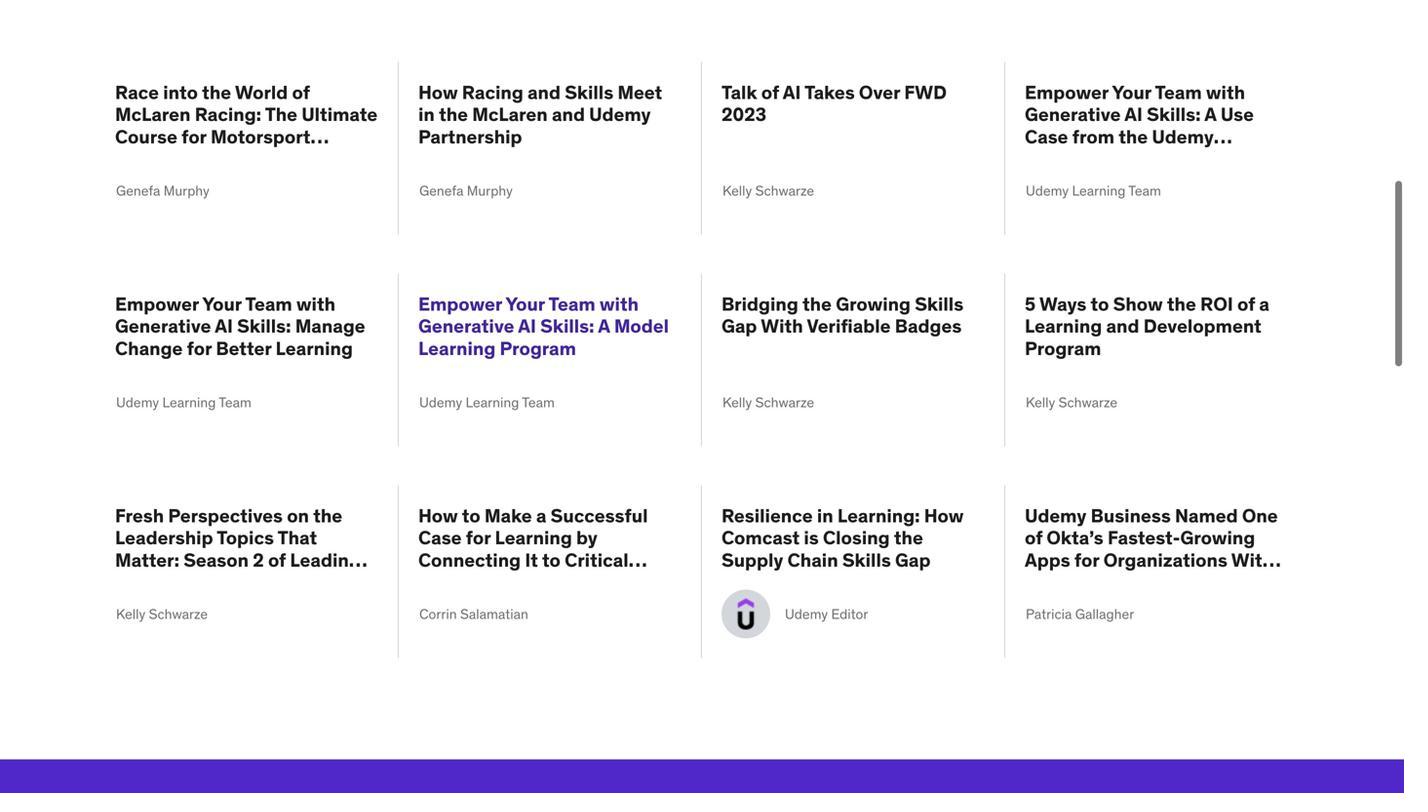 Task type: vqa. For each thing, say whether or not it's contained in the screenshot.


Task type: locate. For each thing, give the bounding box(es) containing it.
how inside how to make a successful case for learning by connecting it to critical business outcomes
[[418, 504, 458, 527]]

in
[[418, 103, 435, 126], [817, 504, 834, 527]]

race
[[115, 80, 159, 104]]

of
[[292, 80, 310, 104], [762, 80, 779, 104], [1238, 292, 1256, 315], [1025, 526, 1043, 549], [268, 548, 286, 572]]

is
[[804, 526, 819, 549]]

0 horizontal spatial skills
[[565, 80, 614, 104]]

of left okta's
[[1025, 526, 1043, 549]]

team
[[1155, 80, 1202, 104], [1106, 147, 1153, 170], [1129, 182, 1162, 199], [245, 292, 292, 315], [549, 292, 596, 315], [219, 393, 252, 411], [522, 393, 555, 411]]

0 horizontal spatial a
[[536, 504, 547, 527]]

of right 'world'
[[292, 80, 310, 104]]

a
[[1260, 292, 1270, 315], [536, 504, 547, 527]]

2 program from the left
[[1025, 337, 1102, 360]]

0 horizontal spatial a
[[598, 314, 610, 338]]

0 horizontal spatial with
[[296, 292, 336, 315]]

skills
[[565, 80, 614, 104], [915, 292, 964, 315], [843, 548, 891, 572]]

how for in
[[418, 80, 458, 104]]

0 vertical spatial a
[[1260, 292, 1270, 315]]

genefa murphy down partnership
[[419, 182, 513, 199]]

murphy down fanatics
[[164, 182, 210, 199]]

case inside empower your team with generative ai skills: a use case from the udemy learning team
[[1025, 125, 1069, 148]]

gap
[[722, 314, 757, 338], [895, 548, 931, 572]]

1 vertical spatial skills
[[915, 292, 964, 315]]

learning:
[[838, 504, 920, 527]]

1 mclaren from the left
[[115, 103, 191, 126]]

skills: left use
[[1147, 103, 1201, 126]]

empower inside empower your team with generative ai skills: a model learning program
[[418, 292, 502, 315]]

1 vertical spatial gap
[[895, 548, 931, 572]]

how for case
[[418, 504, 458, 527]]

with
[[761, 314, 803, 338], [1232, 548, 1274, 572], [144, 570, 186, 594]]

2 horizontal spatial with
[[1207, 80, 1246, 104]]

case
[[1025, 125, 1069, 148], [418, 526, 462, 549]]

generative inside empower your team with generative ai skills: a model learning program
[[418, 314, 515, 338]]

udemy learning team
[[1026, 182, 1162, 199], [116, 393, 252, 411], [419, 393, 555, 411]]

udemy learning team for learning
[[419, 393, 555, 411]]

in left racing at the top of the page
[[418, 103, 435, 126]]

generative for learning
[[418, 314, 515, 338]]

0 horizontal spatial business
[[418, 570, 499, 594]]

a right make
[[536, 504, 547, 527]]

skills inside bridging the growing skills gap with verifiable badges
[[915, 292, 964, 315]]

schwarze for 5 ways to show the roi of a learning and development program
[[1059, 393, 1118, 411]]

the inside how racing and skills meet in the mclaren and udemy partnership
[[439, 103, 468, 126]]

0 horizontal spatial gap
[[722, 314, 757, 338]]

1 horizontal spatial skills
[[843, 548, 891, 572]]

for left it at the bottom left
[[466, 526, 491, 549]]

skills: inside empower your team with generative ai skills: manage change for better learning
[[237, 314, 291, 338]]

genefa down partnership
[[419, 182, 464, 199]]

the
[[265, 103, 298, 126]]

your inside empower your team with generative ai skills: manage change for better learning
[[202, 292, 242, 315]]

1 horizontal spatial with
[[600, 292, 639, 315]]

0 horizontal spatial genefa murphy
[[116, 182, 210, 199]]

to left make
[[462, 504, 481, 527]]

program inside the 5 ways to show the roi of a learning and development program
[[1025, 337, 1102, 360]]

and inside the 5 ways to show the roi of a learning and development program
[[1107, 314, 1140, 338]]

1 horizontal spatial udemy learning team
[[419, 393, 555, 411]]

a inside empower your team with generative ai skills: a use case from the udemy learning team
[[1205, 103, 1217, 126]]

and
[[528, 80, 561, 104], [552, 103, 585, 126], [1107, 314, 1140, 338]]

motorsport
[[211, 125, 311, 148]]

udemy learning team down from
[[1026, 182, 1162, 199]]

1 vertical spatial business
[[418, 570, 499, 594]]

1 horizontal spatial in
[[817, 504, 834, 527]]

0 horizontal spatial with
[[144, 570, 186, 594]]

for down the into
[[182, 125, 207, 148]]

1 vertical spatial growing
[[1181, 526, 1256, 549]]

2 horizontal spatial to
[[1091, 292, 1110, 315]]

1 genefa from the left
[[116, 182, 160, 199]]

one
[[1243, 504, 1278, 527]]

1 horizontal spatial skills:
[[541, 314, 594, 338]]

1 vertical spatial a
[[598, 314, 610, 338]]

schwarze for bridging the growing skills gap with verifiable badges
[[756, 393, 815, 411]]

0 horizontal spatial growing
[[836, 292, 911, 315]]

closing
[[823, 526, 890, 549]]

talk of ai takes over fwd 2023
[[722, 80, 947, 126]]

with inside empower your team with generative ai skills: a model learning program
[[600, 292, 639, 315]]

genefa murphy for for
[[116, 182, 210, 199]]

empower inside empower your team with generative ai skills: a use case from the udemy learning team
[[1025, 80, 1109, 104]]

growing
[[836, 292, 911, 315], [1181, 526, 1256, 549]]

0 horizontal spatial program
[[500, 337, 576, 360]]

for inside empower your team with generative ai skills: manage change for better learning
[[187, 337, 212, 360]]

1 horizontal spatial business
[[1091, 504, 1171, 527]]

1 vertical spatial case
[[418, 526, 462, 549]]

from
[[1073, 125, 1115, 148]]

leadership
[[115, 526, 213, 549]]

program inside empower your team with generative ai skills: a model learning program
[[500, 337, 576, 360]]

1 horizontal spatial empower
[[418, 292, 502, 315]]

in inside resilience in learning: how comcast is closing the supply chain skills gap
[[817, 504, 834, 527]]

fastest-
[[1108, 526, 1181, 549]]

case left from
[[1025, 125, 1069, 148]]

a
[[1205, 103, 1217, 126], [598, 314, 610, 338]]

how to make a successful case for learning by connecting it to critical business outcomes link
[[418, 504, 682, 594]]

1 horizontal spatial mclaren
[[472, 103, 548, 126]]

genefa
[[116, 182, 160, 199], [419, 182, 464, 199]]

0 vertical spatial in
[[418, 103, 435, 126]]

genefa down fanatics
[[116, 182, 160, 199]]

0 vertical spatial case
[[1025, 125, 1069, 148]]

2 horizontal spatial skills:
[[1147, 103, 1201, 126]]

business inside "udemy business named one of okta's fastest-growing apps for organizations with 2,000+ employees"
[[1091, 504, 1171, 527]]

1 horizontal spatial case
[[1025, 125, 1069, 148]]

0 horizontal spatial mclaren
[[115, 103, 191, 126]]

0 horizontal spatial udemy learning team
[[116, 393, 252, 411]]

resilience
[[722, 504, 813, 527]]

0 horizontal spatial case
[[418, 526, 462, 549]]

fwd
[[905, 80, 947, 104]]

1 genefa murphy from the left
[[116, 182, 210, 199]]

0 vertical spatial to
[[1091, 292, 1110, 315]]

0 vertical spatial a
[[1205, 103, 1217, 126]]

skills:
[[1147, 103, 1201, 126], [237, 314, 291, 338], [541, 314, 594, 338]]

for right apps
[[1075, 548, 1100, 572]]

udemy editor
[[785, 605, 869, 623]]

0 horizontal spatial empower
[[115, 292, 199, 315]]

and right ways
[[1107, 314, 1140, 338]]

2 murphy from the left
[[467, 182, 513, 199]]

0 vertical spatial growing
[[836, 292, 911, 315]]

1 horizontal spatial a
[[1205, 103, 1217, 126]]

0 horizontal spatial murphy
[[164, 182, 210, 199]]

1 horizontal spatial a
[[1260, 292, 1270, 315]]

0 vertical spatial skills
[[565, 80, 614, 104]]

2 mclaren from the left
[[472, 103, 548, 126]]

2 genefa murphy from the left
[[419, 182, 513, 199]]

1 horizontal spatial genefa
[[419, 182, 464, 199]]

skills left 5
[[915, 292, 964, 315]]

skills: inside empower your team with generative ai skills: a model learning program
[[541, 314, 594, 338]]

to right it at the bottom left
[[542, 548, 561, 572]]

in inside how racing and skills meet in the mclaren and udemy partnership
[[418, 103, 435, 126]]

1 vertical spatial in
[[817, 504, 834, 527]]

2 horizontal spatial generative
[[1025, 103, 1121, 126]]

genefa for how racing and skills meet in the mclaren and udemy partnership
[[419, 182, 464, 199]]

bridging
[[722, 292, 799, 315]]

gap inside bridging the growing skills gap with verifiable badges
[[722, 314, 757, 338]]

a left model
[[598, 314, 610, 338]]

skills for and
[[565, 80, 614, 104]]

case left make
[[418, 526, 462, 549]]

course
[[115, 125, 177, 148]]

topics
[[217, 526, 274, 549]]

a for use
[[1205, 103, 1217, 126]]

salamatian
[[460, 605, 529, 623]]

2
[[253, 548, 264, 572]]

your inside empower your team with generative ai skills: a model learning program
[[506, 292, 545, 315]]

of inside fresh perspectives on the leadership topics that matter: season 2 of leading up with udemy podcast
[[268, 548, 286, 572]]

with right up
[[144, 570, 186, 594]]

ways
[[1040, 292, 1087, 315]]

how
[[418, 80, 458, 104], [418, 504, 458, 527], [925, 504, 964, 527]]

in up chain
[[817, 504, 834, 527]]

empower for case
[[1025, 80, 1109, 104]]

schwarze for talk of ai takes over fwd 2023
[[756, 182, 815, 199]]

with left verifiable
[[761, 314, 803, 338]]

mclaren
[[115, 103, 191, 126], [472, 103, 548, 126]]

that
[[278, 526, 317, 549]]

business inside how to make a successful case for learning by connecting it to critical business outcomes
[[418, 570, 499, 594]]

0 horizontal spatial in
[[418, 103, 435, 126]]

a inside empower your team with generative ai skills: a model learning program
[[598, 314, 610, 338]]

2 vertical spatial skills
[[843, 548, 891, 572]]

race into the world of mclaren racing: the ultimate course for motorsport fanatics link
[[115, 80, 378, 170]]

0 horizontal spatial genefa
[[116, 182, 160, 199]]

business up organizations
[[1091, 504, 1171, 527]]

0 horizontal spatial skills:
[[237, 314, 291, 338]]

your inside empower your team with generative ai skills: a use case from the udemy learning team
[[1112, 80, 1152, 104]]

to right ways
[[1091, 292, 1110, 315]]

with down one
[[1232, 548, 1274, 572]]

your
[[1112, 80, 1152, 104], [202, 292, 242, 315], [506, 292, 545, 315]]

0 horizontal spatial generative
[[115, 314, 211, 338]]

1 horizontal spatial growing
[[1181, 526, 1256, 549]]

with inside empower your team with generative ai skills: a use case from the udemy learning team
[[1207, 80, 1246, 104]]

growing inside bridging the growing skills gap with verifiable badges
[[836, 292, 911, 315]]

business up corrin salamatian
[[418, 570, 499, 594]]

udemy inside "udemy business named one of okta's fastest-growing apps for organizations with 2,000+ employees"
[[1025, 504, 1087, 527]]

1 program from the left
[[500, 337, 576, 360]]

ai for empower your team with generative ai skills: a use case from the udemy learning team
[[1125, 103, 1143, 126]]

udemy inside empower your team with generative ai skills: a use case from the udemy learning team
[[1152, 125, 1214, 148]]

empower inside empower your team with generative ai skills: manage change for better learning
[[115, 292, 199, 315]]

how left racing at the top of the page
[[418, 80, 458, 104]]

2 horizontal spatial udemy learning team
[[1026, 182, 1162, 199]]

generative for case
[[1025, 103, 1121, 126]]

of right talk
[[762, 80, 779, 104]]

how right "learning:" at the right bottom of page
[[925, 504, 964, 527]]

ai inside empower your team with generative ai skills: a model learning program
[[518, 314, 536, 338]]

1 horizontal spatial with
[[761, 314, 803, 338]]

skills: inside empower your team with generative ai skills: a use case from the udemy learning team
[[1147, 103, 1201, 126]]

program
[[500, 337, 576, 360], [1025, 337, 1102, 360]]

partnership
[[418, 125, 522, 148]]

2 horizontal spatial empower
[[1025, 80, 1109, 104]]

for inside race into the world of mclaren racing: the ultimate course for motorsport fanatics
[[182, 125, 207, 148]]

to
[[1091, 292, 1110, 315], [462, 504, 481, 527], [542, 548, 561, 572]]

ai
[[783, 80, 801, 104], [1125, 103, 1143, 126], [215, 314, 233, 338], [518, 314, 536, 338]]

genefa for race into the world of mclaren racing: the ultimate course for motorsport fanatics
[[116, 182, 160, 199]]

supply
[[722, 548, 784, 572]]

takes
[[805, 80, 855, 104]]

1 horizontal spatial your
[[506, 292, 545, 315]]

1 murphy from the left
[[164, 182, 210, 199]]

skills: left model
[[541, 314, 594, 338]]

skills: for the
[[1147, 103, 1201, 126]]

learning inside empower your team with generative ai skills: manage change for better learning
[[276, 337, 353, 360]]

for left better
[[187, 337, 212, 360]]

how to make a successful case for learning by connecting it to critical business outcomes
[[418, 504, 648, 594]]

1 horizontal spatial program
[[1025, 337, 1102, 360]]

murphy down partnership
[[467, 182, 513, 199]]

2 horizontal spatial your
[[1112, 80, 1152, 104]]

udemy learning team down empower your team with generative ai skills: a model learning program
[[419, 393, 555, 411]]

genefa murphy down fanatics
[[116, 182, 210, 199]]

kelly schwarze for 5 ways to show the roi of a learning and development program
[[1026, 393, 1118, 411]]

2 horizontal spatial skills
[[915, 292, 964, 315]]

learning
[[1025, 147, 1103, 170], [1072, 182, 1126, 199], [1025, 314, 1103, 338], [276, 337, 353, 360], [418, 337, 496, 360], [162, 393, 216, 411], [466, 393, 519, 411], [495, 526, 572, 549]]

1 vertical spatial a
[[536, 504, 547, 527]]

ai inside empower your team with generative ai skills: a use case from the udemy learning team
[[1125, 103, 1143, 126]]

1 horizontal spatial gap
[[895, 548, 931, 572]]

2 genefa from the left
[[419, 182, 464, 199]]

2 horizontal spatial with
[[1232, 548, 1274, 572]]

1 horizontal spatial generative
[[418, 314, 515, 338]]

the
[[202, 80, 231, 104], [439, 103, 468, 126], [1119, 125, 1148, 148], [803, 292, 832, 315], [1167, 292, 1197, 315], [313, 504, 343, 527], [894, 526, 924, 549]]

ai inside empower your team with generative ai skills: manage change for better learning
[[215, 314, 233, 338]]

1 horizontal spatial murphy
[[467, 182, 513, 199]]

skills: for learning
[[237, 314, 291, 338]]

a inside the 5 ways to show the roi of a learning and development program
[[1260, 292, 1270, 315]]

a right roi
[[1260, 292, 1270, 315]]

0 horizontal spatial to
[[462, 504, 481, 527]]

business
[[1091, 504, 1171, 527], [418, 570, 499, 594]]

generative
[[1025, 103, 1121, 126], [115, 314, 211, 338], [418, 314, 515, 338]]

the inside race into the world of mclaren racing: the ultimate course for motorsport fanatics
[[202, 80, 231, 104]]

the inside bridging the growing skills gap with verifiable badges
[[803, 292, 832, 315]]

skills inside how racing and skills meet in the mclaren and udemy partnership
[[565, 80, 614, 104]]

0 horizontal spatial your
[[202, 292, 242, 315]]

how up connecting
[[418, 504, 458, 527]]

schwarze
[[756, 182, 815, 199], [756, 393, 815, 411], [1059, 393, 1118, 411], [149, 605, 208, 623]]

learning inside how to make a successful case for learning by connecting it to critical business outcomes
[[495, 526, 572, 549]]

empower your team with generative ai skills: a model learning program
[[418, 292, 669, 360]]

how inside how racing and skills meet in the mclaren and udemy partnership
[[418, 80, 458, 104]]

of right 2
[[268, 548, 286, 572]]

0 vertical spatial business
[[1091, 504, 1171, 527]]

for
[[182, 125, 207, 148], [187, 337, 212, 360], [466, 526, 491, 549], [1075, 548, 1100, 572]]

the inside the 5 ways to show the roi of a learning and development program
[[1167, 292, 1197, 315]]

race into the world of mclaren racing: the ultimate course for motorsport fanatics
[[115, 80, 378, 170]]

kelly for bridging the growing skills gap with verifiable badges
[[723, 393, 752, 411]]

1 horizontal spatial genefa murphy
[[419, 182, 513, 199]]

fanatics
[[115, 147, 190, 170]]

murphy for for
[[164, 182, 210, 199]]

of right roi
[[1238, 292, 1256, 315]]

generative inside empower your team with generative ai skills: manage change for better learning
[[115, 314, 211, 338]]

2 vertical spatial to
[[542, 548, 561, 572]]

0 vertical spatial gap
[[722, 314, 757, 338]]

team inside empower your team with generative ai skills: manage change for better learning
[[245, 292, 292, 315]]

empower
[[1025, 80, 1109, 104], [115, 292, 199, 315], [418, 292, 502, 315]]

skills left meet
[[565, 80, 614, 104]]

a left use
[[1205, 103, 1217, 126]]

gap inside resilience in learning: how comcast is closing the supply chain skills gap
[[895, 548, 931, 572]]

how inside resilience in learning: how comcast is closing the supply chain skills gap
[[925, 504, 964, 527]]

generative inside empower your team with generative ai skills: a use case from the udemy learning team
[[1025, 103, 1121, 126]]

to inside the 5 ways to show the roi of a learning and development program
[[1091, 292, 1110, 315]]

learning inside empower your team with generative ai skills: a model learning program
[[418, 337, 496, 360]]

udemy learning team down change
[[116, 393, 252, 411]]

skills: left manage
[[237, 314, 291, 338]]

skills down "learning:" at the right bottom of page
[[843, 548, 891, 572]]

kelly
[[723, 182, 752, 199], [723, 393, 752, 411], [1026, 393, 1056, 411], [116, 605, 146, 623]]

with inside empower your team with generative ai skills: manage change for better learning
[[296, 292, 336, 315]]

team inside empower your team with generative ai skills: a model learning program
[[549, 292, 596, 315]]

fresh perspectives on the leadership topics that matter: season 2 of leading up with udemy podcast
[[115, 504, 361, 594]]



Task type: describe. For each thing, give the bounding box(es) containing it.
season
[[184, 548, 249, 572]]

learning inside empower your team with generative ai skills: a use case from the udemy learning team
[[1025, 147, 1103, 170]]

the inside fresh perspectives on the leadership topics that matter: season 2 of leading up with udemy podcast
[[313, 504, 343, 527]]

case inside how to make a successful case for learning by connecting it to critical business outcomes
[[418, 526, 462, 549]]

kelly schwarze for fresh perspectives on the leadership topics that matter: season 2 of leading up with udemy podcast
[[116, 605, 208, 623]]

it
[[525, 548, 538, 572]]

of inside talk of ai takes over fwd 2023
[[762, 80, 779, 104]]

with inside "udemy business named one of okta's fastest-growing apps for organizations with 2,000+ employees"
[[1232, 548, 1274, 572]]

make
[[485, 504, 532, 527]]

bridging the growing skills gap with verifiable badges link
[[722, 292, 985, 359]]

podcast
[[256, 570, 328, 594]]

the inside empower your team with generative ai skills: a use case from the udemy learning team
[[1119, 125, 1148, 148]]

a inside how to make a successful case for learning by connecting it to critical business outcomes
[[536, 504, 547, 527]]

mclaren inside how racing and skills meet in the mclaren and udemy partnership
[[472, 103, 548, 126]]

2,000+
[[1025, 570, 1088, 594]]

fresh
[[115, 504, 164, 527]]

of inside race into the world of mclaren racing: the ultimate course for motorsport fanatics
[[292, 80, 310, 104]]

of inside "udemy business named one of okta's fastest-growing apps for organizations with 2,000+ employees"
[[1025, 526, 1043, 549]]

your for from
[[1112, 80, 1152, 104]]

for inside how to make a successful case for learning by connecting it to critical business outcomes
[[466, 526, 491, 549]]

comcast
[[722, 526, 800, 549]]

with inside bridging the growing skills gap with verifiable badges
[[761, 314, 803, 338]]

1 vertical spatial to
[[462, 504, 481, 527]]

of inside the 5 ways to show the roi of a learning and development program
[[1238, 292, 1256, 315]]

roi
[[1201, 292, 1234, 315]]

for inside "udemy business named one of okta's fastest-growing apps for organizations with 2,000+ employees"
[[1075, 548, 1100, 572]]

ai for empower your team with generative ai skills: a model learning program
[[518, 314, 536, 338]]

named
[[1175, 504, 1238, 527]]

growing inside "udemy business named one of okta's fastest-growing apps for organizations with 2,000+ employees"
[[1181, 526, 1256, 549]]

on
[[287, 504, 309, 527]]

murphy for partnership
[[467, 182, 513, 199]]

kelly for 5 ways to show the roi of a learning and development program
[[1026, 393, 1056, 411]]

talk of ai takes over fwd 2023 link
[[722, 80, 985, 148]]

5 ways to show the roi of a learning and development program link
[[1025, 292, 1290, 360]]

with for empower your team with generative ai skills: a use case from the udemy learning team
[[1207, 80, 1246, 104]]

1 horizontal spatial to
[[542, 548, 561, 572]]

empower for for
[[115, 292, 199, 315]]

gallagher
[[1076, 605, 1135, 623]]

corrin
[[419, 605, 457, 623]]

racing
[[462, 80, 524, 104]]

talk
[[722, 80, 757, 104]]

udemy learning team for case
[[1026, 182, 1162, 199]]

skills for growing
[[915, 292, 964, 315]]

critical
[[565, 548, 629, 572]]

learning inside the 5 ways to show the roi of a learning and development program
[[1025, 314, 1103, 338]]

udemy inside fresh perspectives on the leadership topics that matter: season 2 of leading up with udemy podcast
[[190, 570, 252, 594]]

your for program
[[506, 292, 545, 315]]

with inside fresh perspectives on the leadership topics that matter: season 2 of leading up with udemy podcast
[[144, 570, 186, 594]]

with for empower your team with generative ai skills: manage change for better learning
[[296, 292, 336, 315]]

resilience in learning: how comcast is closing the supply chain skills gap
[[722, 504, 964, 572]]

matter:
[[115, 548, 179, 572]]

genefa murphy for partnership
[[419, 182, 513, 199]]

kelly for fresh perspectives on the leadership topics that matter: season 2 of leading up with udemy podcast
[[116, 605, 146, 623]]

mclaren inside race into the world of mclaren racing: the ultimate course for motorsport fanatics
[[115, 103, 191, 126]]

kelly schwarze for bridging the growing skills gap with verifiable badges
[[723, 393, 815, 411]]

ai inside talk of ai takes over fwd 2023
[[783, 80, 801, 104]]

verifiable
[[807, 314, 891, 338]]

skills inside resilience in learning: how comcast is closing the supply chain skills gap
[[843, 548, 891, 572]]

empower your team with generative ai skills: manage change for better learning link
[[115, 292, 378, 360]]

racing:
[[195, 103, 261, 126]]

apps
[[1025, 548, 1071, 572]]

empower your team with generative ai skills: a use case from the udemy learning team
[[1025, 80, 1254, 170]]

kelly schwarze for talk of ai takes over fwd 2023
[[723, 182, 815, 199]]

patricia
[[1026, 605, 1072, 623]]

5 ways to show the roi of a learning and development program
[[1025, 292, 1270, 360]]

model
[[614, 314, 669, 338]]

organizations
[[1104, 548, 1228, 572]]

a for model
[[598, 314, 610, 338]]

world
[[235, 80, 288, 104]]

empower your team with generative ai skills: a model learning program link
[[418, 292, 682, 360]]

how racing and skills meet in the mclaren and udemy partnership
[[418, 80, 662, 148]]

empower your team with generative ai skills: a use case from the udemy learning team link
[[1025, 80, 1290, 170]]

5
[[1025, 292, 1036, 315]]

development
[[1144, 314, 1262, 338]]

ultimate
[[302, 103, 378, 126]]

meet
[[618, 80, 662, 104]]

the inside resilience in learning: how comcast is closing the supply chain skills gap
[[894, 526, 924, 549]]

successful
[[551, 504, 648, 527]]

badges
[[895, 314, 962, 338]]

manage
[[295, 314, 365, 338]]

empower your team with generative ai skills: manage change for better learning
[[115, 292, 365, 360]]

udemy business named one of okta's fastest-growing apps for organizations with 2,000+ employees
[[1025, 504, 1278, 594]]

with for empower your team with generative ai skills: a model learning program
[[600, 292, 639, 315]]

corrin salamatian
[[419, 605, 529, 623]]

outcomes
[[503, 570, 594, 594]]

your for better
[[202, 292, 242, 315]]

chain
[[788, 548, 839, 572]]

empower for learning
[[418, 292, 502, 315]]

show
[[1114, 292, 1163, 315]]

okta's
[[1047, 526, 1104, 549]]

into
[[163, 80, 198, 104]]

fresh perspectives on the leadership topics that matter: season 2 of leading up with udemy podcast link
[[115, 504, 378, 594]]

leading
[[290, 548, 361, 572]]

ai for empower your team with generative ai skills: manage change for better learning
[[215, 314, 233, 338]]

udemy business named one of okta's fastest-growing apps for organizations with 2,000+ employees link
[[1025, 504, 1290, 594]]

kelly for talk of ai takes over fwd 2023
[[723, 182, 752, 199]]

bridging the growing skills gap with verifiable badges
[[722, 292, 964, 338]]

employees
[[1092, 570, 1189, 594]]

perspectives
[[168, 504, 283, 527]]

change
[[115, 337, 183, 360]]

and left meet
[[552, 103, 585, 126]]

over
[[859, 80, 901, 104]]

udemy inside how racing and skills meet in the mclaren and udemy partnership
[[589, 103, 651, 126]]

udemy learning team for for
[[116, 393, 252, 411]]

2023
[[722, 103, 767, 126]]

schwarze for fresh perspectives on the leadership topics that matter: season 2 of leading up with udemy podcast
[[149, 605, 208, 623]]

resilience in learning: how comcast is closing the supply chain skills gap link
[[722, 504, 985, 572]]

use
[[1221, 103, 1254, 126]]

and right racing at the top of the page
[[528, 80, 561, 104]]

by
[[577, 526, 598, 549]]

better
[[216, 337, 272, 360]]

how racing and skills meet in the mclaren and udemy partnership link
[[418, 80, 682, 148]]

patricia gallagher
[[1026, 605, 1135, 623]]

editor
[[832, 605, 869, 623]]

generative for for
[[115, 314, 211, 338]]

connecting
[[418, 548, 521, 572]]

up
[[115, 570, 140, 594]]



